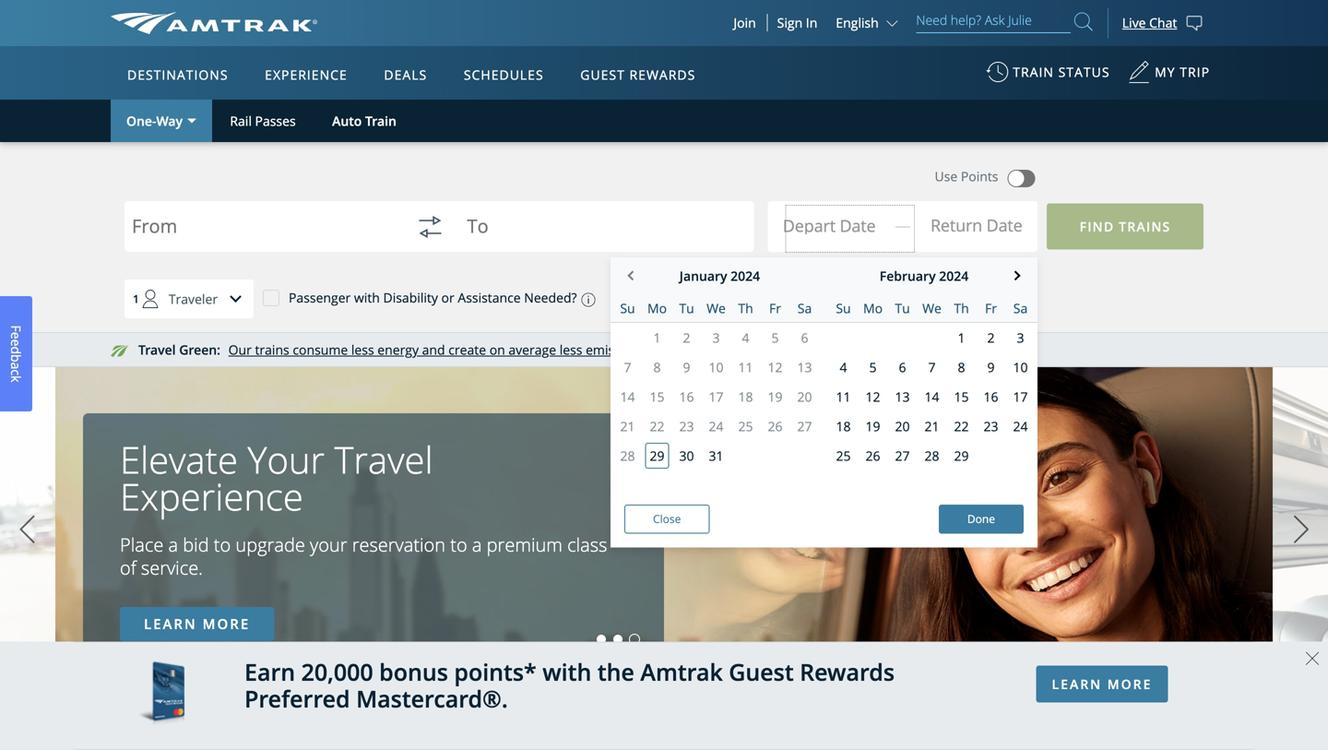 Task type: locate. For each thing, give the bounding box(es) containing it.
tu column header
[[672, 294, 702, 322], [888, 294, 917, 322]]

1 horizontal spatial to
[[450, 532, 467, 557]]

next month image
[[1011, 271, 1021, 281]]

th for 28
[[954, 299, 969, 317]]

2 th from the left
[[954, 299, 969, 317]]

tu for 27
[[895, 299, 910, 317]]

2 29 from the left
[[954, 447, 969, 465]]

1 vertical spatial with
[[543, 656, 592, 688]]

1 horizontal spatial we
[[923, 299, 942, 317]]

fr column header for 28
[[977, 294, 1006, 322]]

1 sa column header from the left
[[790, 294, 820, 322]]

0 horizontal spatial su column header
[[613, 294, 643, 322]]

tu down the february
[[895, 299, 910, 317]]

row containing 18
[[820, 411, 1038, 441]]

your
[[310, 532, 347, 557]]

travel right amtrak sustains leaf icon on the left of the page
[[138, 341, 176, 358]]

less left energy
[[351, 341, 374, 358]]

2 we column header from the left
[[917, 294, 947, 322]]

experience up the bid
[[120, 471, 303, 521]]

1 horizontal spatial sa
[[1014, 299, 1028, 317]]

earn
[[244, 656, 295, 688]]

1
[[958, 329, 965, 346]]

0 vertical spatial with
[[354, 289, 380, 306]]

0 vertical spatial rewards
[[630, 66, 696, 83]]

1 2024 from the left
[[731, 267, 760, 285]]

1 mo column header from the left
[[643, 294, 672, 322]]

1 horizontal spatial on
[[649, 341, 665, 358]]

1 horizontal spatial 2024
[[939, 267, 969, 285]]

27
[[895, 447, 910, 465]]

cars
[[864, 341, 889, 358]]

to right the bid
[[214, 532, 231, 557]]

Passenger with Disability or Assistance Needed? checkbox
[[263, 289, 280, 305]]

use
[[935, 167, 958, 185]]

and right cars
[[892, 341, 915, 358]]

1 we column header from the left
[[702, 294, 731, 322]]

return date button
[[915, 207, 1038, 253]]

2 sa column header from the left
[[1006, 294, 1036, 322]]

1 fr from the left
[[769, 299, 781, 317]]

with
[[354, 289, 380, 306], [543, 656, 592, 688]]

0 horizontal spatial with
[[354, 289, 380, 306]]

row containing 29
[[611, 441, 820, 470]]

0 horizontal spatial 2024
[[731, 267, 760, 285]]

2 on from the left
[[649, 341, 665, 358]]

one-way button
[[111, 100, 212, 142]]

None field
[[132, 205, 393, 265], [467, 205, 728, 265], [786, 206, 914, 252], [786, 206, 914, 252]]

su column header for 26
[[829, 294, 858, 322]]

fr
[[769, 299, 781, 317], [985, 299, 997, 317]]

guest inside guest rewards popup button
[[581, 66, 625, 83]]

monday, january 15, 2024 cell
[[643, 382, 672, 411]]

1 vertical spatial experience
[[120, 471, 303, 521]]

per-
[[679, 341, 703, 358]]

slide 3 tab
[[630, 635, 639, 644]]

train status
[[1013, 63, 1110, 81]]

1 vertical spatial rewards
[[800, 656, 895, 688]]

guest inside earn 20,000 bonus points* with the amtrak guest rewards preferred mastercard®.
[[729, 656, 794, 688]]

sunday, january 28, 2024 cell
[[613, 441, 643, 470]]

2 we from the left
[[923, 299, 942, 317]]

2 grid from the left
[[820, 294, 1038, 502]]

1 horizontal spatial 29
[[954, 447, 969, 465]]

trip
[[831, 289, 855, 307]]

0 horizontal spatial th
[[738, 299, 753, 317]]

sunday, january 14, 2024 cell
[[613, 382, 643, 411]]

thursday, january 25, 2024 cell
[[731, 411, 761, 441]]

1 fr column header from the left
[[761, 294, 790, 322]]

click to add the number travelers and discount types image
[[218, 280, 255, 317]]

0 vertical spatial guest
[[581, 66, 625, 83]]

29 right sunday, january 28, 2024 cell
[[650, 447, 665, 465]]

2 mo from the left
[[863, 299, 883, 317]]

0 horizontal spatial mo
[[648, 299, 667, 317]]

regions map image
[[179, 154, 622, 412]]

learn more
[[1052, 675, 1153, 693]]

mo column header
[[643, 294, 672, 322], [858, 294, 888, 322]]

with left the
[[543, 656, 592, 688]]

experience inside 'popup button'
[[265, 66, 348, 83]]

on
[[490, 341, 505, 358], [649, 341, 665, 358]]

e up d
[[7, 332, 25, 339]]

0 horizontal spatial to
[[214, 532, 231, 557]]

with left disability
[[354, 289, 380, 306]]

1 th column header from the left
[[731, 294, 761, 322]]

2 su from the left
[[836, 299, 851, 317]]

live
[[1123, 14, 1146, 31]]

10
[[1013, 358, 1028, 376]]

0 horizontal spatial sa column header
[[790, 294, 820, 322]]

2 and from the left
[[892, 341, 915, 358]]

0 horizontal spatial mo column header
[[643, 294, 672, 322]]

1 horizontal spatial th column header
[[947, 294, 977, 322]]

2 tu from the left
[[895, 299, 910, 317]]

row containing 1
[[820, 323, 1038, 352]]

sa column header
[[790, 294, 820, 322], [1006, 294, 1036, 322]]

passenger-
[[703, 341, 770, 358]]

th column header up thursday, january 4, 2024 cell
[[731, 294, 761, 322]]

points*
[[454, 656, 537, 688]]

sa
[[798, 299, 812, 317], [1014, 299, 1028, 317]]

experience up passes on the left top
[[265, 66, 348, 83]]

reservation
[[352, 532, 446, 557]]

fr up 2
[[985, 299, 997, 317]]

29
[[650, 447, 665, 465], [954, 447, 969, 465]]

trains
[[255, 341, 289, 358]]

1 horizontal spatial th
[[954, 299, 969, 317]]

0 vertical spatial travel
[[138, 341, 176, 358]]

select caret image
[[187, 119, 197, 123]]

1 th from the left
[[738, 299, 753, 317]]

2 2024 from the left
[[939, 267, 969, 285]]

experience inside elevate your travel experience
[[120, 471, 303, 521]]

learn more link
[[1037, 666, 1168, 703]]

1 horizontal spatial travel
[[334, 434, 433, 484]]

0 horizontal spatial su
[[620, 299, 635, 317]]

a
[[668, 341, 676, 358], [7, 362, 25, 369], [168, 532, 178, 557], [472, 532, 482, 557]]

0 horizontal spatial we column header
[[702, 294, 731, 322]]

0 vertical spatial experience
[[265, 66, 348, 83]]

friday, january 12, 2024 cell
[[761, 352, 790, 382]]

0 horizontal spatial and
[[422, 341, 445, 358]]

train
[[1013, 63, 1054, 81]]

tuesday, january 23, 2024 cell
[[672, 411, 702, 441]]

fr up friday, january 5, 2024 cell
[[769, 299, 781, 317]]

tu column header down the february
[[888, 294, 917, 322]]

we column header down february 2024 at the top right of page
[[917, 294, 947, 322]]

thursday, january 4, 2024 cell
[[731, 323, 761, 352]]

1 horizontal spatial guest
[[729, 656, 794, 688]]

0 horizontal spatial travel
[[138, 341, 176, 358]]

0 horizontal spatial tu
[[679, 299, 694, 317]]

points
[[961, 167, 999, 185]]

18
[[836, 417, 851, 435]]

0 horizontal spatial 29
[[650, 447, 665, 465]]

green:
[[179, 341, 220, 358]]

d
[[7, 346, 25, 354]]

25
[[836, 447, 851, 465]]

less
[[351, 341, 374, 358], [560, 341, 583, 358]]

amtrak sustains leaf icon image
[[111, 346, 129, 357]]

more
[[1108, 675, 1153, 693]]

we column header
[[702, 294, 731, 322], [917, 294, 947, 322]]

3
[[1017, 329, 1024, 346]]

sa column header for 31
[[790, 294, 820, 322]]

1 we from the left
[[707, 299, 726, 317]]

1 horizontal spatial mo column header
[[858, 294, 888, 322]]

place
[[120, 532, 164, 557]]

1 horizontal spatial mo
[[863, 299, 883, 317]]

assistance
[[458, 289, 521, 306]]

0 horizontal spatial less
[[351, 341, 374, 358]]

return date
[[931, 214, 1023, 237]]

th
[[738, 299, 753, 317], [954, 299, 969, 317]]

fr column header up friday, january 5, 2024 cell
[[761, 294, 790, 322]]

to right reservation
[[450, 532, 467, 557]]

su column header up monday, january 1, 2024 cell
[[613, 294, 643, 322]]

2 th column header from the left
[[947, 294, 977, 322]]

sa column header up 3
[[1006, 294, 1036, 322]]

2024 for january 2024
[[731, 267, 760, 285]]

2 su column header from the left
[[829, 294, 858, 322]]

1 horizontal spatial we column header
[[917, 294, 947, 322]]

sa column header up saturday, january 6, 2024 cell
[[790, 294, 820, 322]]

a left the bid
[[168, 532, 178, 557]]

rail passes
[[230, 112, 296, 130]]

0 horizontal spatial we
[[707, 299, 726, 317]]

or
[[441, 289, 455, 306]]

date
[[987, 214, 1023, 237]]

16
[[984, 388, 999, 405]]

1 horizontal spatial tu
[[895, 299, 910, 317]]

a up k
[[7, 362, 25, 369]]

Please enter your search item search field
[[916, 9, 1071, 33]]

energy
[[378, 341, 419, 358]]

2 mo column header from the left
[[858, 294, 888, 322]]

destinations
[[127, 66, 228, 83]]

su column header right add
[[829, 294, 858, 322]]

monday, january 8, 2024 cell
[[643, 352, 672, 382]]

disability
[[383, 289, 438, 306]]

29 down 22
[[954, 447, 969, 465]]

31
[[709, 447, 724, 465]]

0 horizontal spatial th column header
[[731, 294, 761, 322]]

create
[[449, 341, 486, 358]]

saturday, january 13, 2024 cell
[[790, 352, 820, 382]]

sa right the plus icon
[[798, 299, 812, 317]]

place a bid to upgrade your reservation to a premium class of service.
[[120, 532, 607, 580]]

2024 right january
[[731, 267, 760, 285]]

grid
[[611, 294, 820, 502], [820, 294, 1038, 502]]

1 horizontal spatial with
[[543, 656, 592, 688]]

1 vertical spatial travel
[[334, 434, 433, 484]]

1 horizontal spatial less
[[560, 341, 583, 358]]

1 horizontal spatial and
[[892, 341, 915, 358]]

plus icon image
[[778, 290, 795, 306]]

1 horizontal spatial su
[[836, 299, 851, 317]]

5
[[869, 358, 877, 376]]

0 horizontal spatial tu column header
[[672, 294, 702, 322]]

1 mo from the left
[[648, 299, 667, 317]]

none field to
[[467, 205, 728, 265]]

and left create
[[422, 341, 445, 358]]

less right average
[[560, 341, 583, 358]]

su right more information about accessible travel requests. icon at the top left of page
[[620, 299, 635, 317]]

saturday, january 6, 2024 cell
[[790, 323, 820, 352]]

row containing 11
[[820, 382, 1038, 411]]

sa up 3
[[1014, 299, 1028, 317]]

on right create
[[490, 341, 505, 358]]

we column header up wednesday, january 3, 2024 cell
[[702, 294, 731, 322]]

0 horizontal spatial on
[[490, 341, 505, 358]]

mo up monday, january 1, 2024 cell
[[648, 299, 667, 317]]

th column header
[[731, 294, 761, 322], [947, 294, 977, 322]]

2 fr from the left
[[985, 299, 997, 317]]

9
[[988, 358, 995, 376]]

application
[[179, 154, 622, 412]]

average
[[509, 341, 556, 358]]

1 less from the left
[[351, 341, 374, 358]]

travel green: our trains consume less energy and create on average less emissions on a per-passenger-mile basis than cars and planes.
[[138, 341, 962, 358]]

19
[[866, 417, 881, 435]]

we up wednesday, january 3, 2024 cell
[[707, 299, 726, 317]]

than
[[833, 341, 861, 358]]

use points
[[935, 167, 999, 185]]

1 horizontal spatial rewards
[[800, 656, 895, 688]]

2 less from the left
[[560, 341, 583, 358]]

th up thursday, january 4, 2024 cell
[[738, 299, 753, 317]]

2 tu column header from the left
[[888, 294, 917, 322]]

sunday, january 7, 2024 cell
[[613, 352, 643, 382]]

tuesday, january 9, 2024 cell
[[672, 352, 702, 382]]

rewards inside earn 20,000 bonus points* with the amtrak guest rewards preferred mastercard®.
[[800, 656, 895, 688]]

1 horizontal spatial tu column header
[[888, 294, 917, 322]]

0 horizontal spatial sa
[[798, 299, 812, 317]]

rewards inside popup button
[[630, 66, 696, 83]]

add
[[804, 289, 828, 307]]

tu column header up tuesday, january 2, 2024 cell
[[672, 294, 702, 322]]

su for 26
[[836, 299, 851, 317]]

2 fr column header from the left
[[977, 294, 1006, 322]]

slide 2 tab
[[613, 635, 623, 644]]

tu
[[679, 299, 694, 317], [895, 299, 910, 317]]

earn 20,000 bonus points* with the amtrak guest rewards preferred mastercard®.
[[244, 656, 895, 714]]

th up 1
[[954, 299, 969, 317]]

english
[[836, 14, 879, 31]]

mo column header up monday, january 1, 2024 cell
[[643, 294, 672, 322]]

su right add
[[836, 299, 851, 317]]

on left tuesday, january 2, 2024 cell
[[649, 341, 665, 358]]

wednesday, january 17, 2024 cell
[[702, 382, 731, 411]]

english button
[[836, 14, 903, 31]]

mo right trip
[[863, 299, 883, 317]]

fr column header
[[761, 294, 790, 322], [977, 294, 1006, 322]]

we column header for 31
[[702, 294, 731, 322]]

banner
[[0, 0, 1328, 426]]

fr column header up 2
[[977, 294, 1006, 322]]

f e e d b a c k
[[7, 325, 25, 382]]

su column header
[[613, 294, 643, 322], [829, 294, 858, 322]]

slide 1 tab
[[597, 635, 606, 644]]

From text field
[[132, 216, 393, 242]]

1 tu column header from the left
[[672, 294, 702, 322]]

1 tu from the left
[[679, 299, 694, 317]]

2 sa from the left
[[1014, 299, 1028, 317]]

0 horizontal spatial guest
[[581, 66, 625, 83]]

search icon image
[[1075, 9, 1093, 34]]

trip
[[1180, 63, 1210, 81]]

elevate
[[120, 434, 238, 484]]

1 su from the left
[[620, 299, 635, 317]]

row
[[611, 294, 820, 323], [820, 294, 1038, 323], [611, 323, 820, 352], [820, 323, 1038, 352], [611, 352, 820, 382], [820, 352, 1038, 382], [611, 382, 820, 411], [820, 382, 1038, 411], [611, 411, 820, 441], [820, 411, 1038, 441], [611, 441, 820, 470], [820, 441, 1038, 470], [611, 470, 820, 502], [820, 470, 1038, 502]]

we down february 2024 at the top right of page
[[923, 299, 942, 317]]

0 horizontal spatial rewards
[[630, 66, 696, 83]]

e down f
[[7, 339, 25, 346]]

24
[[1013, 417, 1028, 435]]

1 horizontal spatial fr column header
[[977, 294, 1006, 322]]

tu up tuesday, january 2, 2024 cell
[[679, 299, 694, 317]]

1 sa from the left
[[798, 299, 812, 317]]

0 horizontal spatial fr
[[769, 299, 781, 317]]

1 su column header from the left
[[613, 294, 643, 322]]

travel up reservation
[[334, 434, 433, 484]]

th column header up 1
[[947, 294, 977, 322]]

26
[[866, 447, 881, 465]]

rewards
[[630, 66, 696, 83], [800, 656, 895, 688]]

1 horizontal spatial sa column header
[[1006, 294, 1036, 322]]

mo column header right trip
[[858, 294, 888, 322]]

mo
[[648, 299, 667, 317], [863, 299, 883, 317]]

passenger
[[289, 289, 351, 306]]

1 horizontal spatial fr
[[985, 299, 997, 317]]

1 horizontal spatial su column header
[[829, 294, 858, 322]]

1 vertical spatial guest
[[729, 656, 794, 688]]

0 horizontal spatial fr column header
[[761, 294, 790, 322]]

a left premium
[[472, 532, 482, 557]]

th column header for 28
[[947, 294, 977, 322]]

january
[[680, 267, 727, 285]]

2024 right the february
[[939, 267, 969, 285]]

travel
[[138, 341, 176, 358], [334, 434, 433, 484]]

status
[[1059, 63, 1110, 81]]



Task type: describe. For each thing, give the bounding box(es) containing it.
elevate your travel experience
[[120, 434, 433, 521]]

thursday, january 18, 2024 cell
[[731, 382, 761, 411]]

switch departure and arrival stations. image
[[408, 205, 452, 249]]

11
[[836, 388, 851, 405]]

a inside button
[[7, 362, 25, 369]]

february 2024
[[880, 267, 969, 285]]

live chat
[[1123, 14, 1177, 31]]

sign in
[[777, 14, 818, 31]]

tu column header for 30
[[672, 294, 702, 322]]

more information about accessible travel requests. image
[[577, 293, 596, 307]]

we column header for 28
[[917, 294, 947, 322]]

february
[[880, 267, 936, 285]]

row containing 25
[[820, 441, 1038, 470]]

choose a slide to display tab list
[[0, 635, 643, 644]]

row containing 4
[[820, 352, 1038, 382]]

deals button
[[377, 49, 435, 101]]

mo for 26
[[863, 299, 883, 317]]

with inside earn 20,000 bonus points* with the amtrak guest rewards preferred mastercard®.
[[543, 656, 592, 688]]

sunday, january 21, 2024 cell
[[613, 411, 643, 441]]

chat
[[1150, 14, 1177, 31]]

thursday, january 11, 2024 cell
[[731, 352, 761, 382]]

2024 for february 2024
[[939, 267, 969, 285]]

train
[[365, 112, 397, 129]]

basis
[[799, 341, 830, 358]]

1 e from the top
[[7, 332, 25, 339]]

tuesday, january 16, 2024 cell
[[672, 382, 702, 411]]

tu for 30
[[679, 299, 694, 317]]

auto train link
[[314, 100, 415, 142]]

2 e from the top
[[7, 339, 25, 346]]

friday, january 5, 2024 cell
[[761, 323, 790, 352]]

1 on from the left
[[490, 341, 505, 358]]

sign in button
[[777, 14, 818, 31]]

20
[[895, 417, 910, 435]]

rail passes button
[[212, 100, 314, 142]]

4
[[840, 358, 847, 376]]

traveler button
[[125, 280, 255, 318]]

2
[[988, 329, 995, 346]]

mo for 29
[[648, 299, 667, 317]]

needed?
[[524, 289, 577, 306]]

auto
[[332, 112, 362, 129]]

sign
[[777, 14, 803, 31]]

close
[[653, 511, 681, 526]]

To text field
[[467, 216, 728, 242]]

8
[[958, 358, 965, 376]]

1 29 from the left
[[650, 447, 665, 465]]

13
[[895, 388, 910, 405]]

fr for 28
[[985, 299, 997, 317]]

of
[[120, 555, 136, 580]]

fr column header for 31
[[761, 294, 790, 322]]

saturday, january 27, 2024 cell
[[790, 411, 820, 441]]

destinations button
[[120, 49, 236, 101]]

th for 31
[[738, 299, 753, 317]]

travel inside elevate your travel experience
[[334, 434, 433, 484]]

tu column header for 27
[[888, 294, 917, 322]]

mo column header for 26
[[858, 294, 888, 322]]

previous image
[[13, 507, 41, 553]]

learn more
[[144, 614, 250, 633]]

wednesday, january 3, 2024 cell
[[702, 323, 731, 352]]

your
[[248, 434, 325, 484]]

amtrak image
[[111, 12, 318, 34]]

amtrak
[[641, 656, 723, 688]]

passenger image
[[132, 280, 169, 317]]

add trip
[[804, 289, 855, 307]]

traveler
[[169, 290, 218, 307]]

january 2024
[[680, 267, 760, 285]]

monday, january 22, 2024 cell
[[643, 411, 672, 441]]

next image
[[1288, 507, 1316, 553]]

preferred
[[244, 683, 350, 714]]

my
[[1155, 63, 1176, 81]]

done button
[[939, 505, 1024, 534]]

learn
[[1052, 675, 1103, 693]]

in
[[806, 14, 818, 31]]

28
[[925, 447, 940, 465]]

22
[[954, 417, 969, 435]]

amtrak guest rewards preferred mastercard image
[[138, 661, 185, 730]]

consume
[[293, 341, 348, 358]]

join
[[734, 14, 756, 31]]

monday, january 1, 2024 cell
[[643, 323, 672, 352]]

23
[[984, 417, 999, 435]]

bid
[[183, 532, 209, 557]]

2 to from the left
[[450, 532, 467, 557]]

friday, january 26, 2024 cell
[[761, 411, 790, 441]]

the
[[598, 656, 635, 688]]

wednesday, january 10, 2024 cell
[[702, 352, 731, 382]]

su for 29
[[620, 299, 635, 317]]

sa for 31
[[798, 299, 812, 317]]

mo column header for 29
[[643, 294, 672, 322]]

emissions
[[586, 341, 646, 358]]

k
[[7, 375, 25, 382]]

application inside banner
[[179, 154, 622, 412]]

saturday, january 20, 2024 cell
[[790, 382, 820, 411]]

6
[[899, 358, 906, 376]]

banner containing join
[[0, 0, 1328, 426]]

bonus
[[379, 656, 448, 688]]

friday, january 19, 2024 cell
[[761, 382, 790, 411]]

none field from
[[132, 205, 393, 265]]

my trip button
[[1128, 54, 1210, 100]]

add trip button
[[741, 280, 892, 316]]

fr for 31
[[769, 299, 781, 317]]

sa for 28
[[1014, 299, 1028, 317]]

learn more link
[[120, 607, 274, 641]]

wednesday, january 24, 2024 cell
[[702, 411, 731, 441]]

1 to from the left
[[214, 532, 231, 557]]

class
[[567, 532, 607, 557]]

join button
[[723, 14, 768, 31]]

th column header for 31
[[731, 294, 761, 322]]

c
[[7, 369, 25, 375]]

su column header for 29
[[613, 294, 643, 322]]

close button
[[625, 505, 710, 534]]

done
[[968, 511, 995, 526]]

17
[[1013, 388, 1028, 405]]

12
[[866, 388, 881, 405]]

21
[[925, 417, 940, 435]]

experience button
[[258, 49, 355, 101]]

passes
[[255, 112, 296, 130]]

upgrade
[[236, 532, 305, 557]]

1 and from the left
[[422, 341, 445, 358]]

guest rewards
[[581, 66, 696, 83]]

a left per-
[[668, 341, 676, 358]]

more
[[203, 614, 250, 633]]

7
[[929, 358, 936, 376]]

tuesday, january 2, 2024 cell
[[672, 323, 702, 352]]

f e e d b a c k button
[[0, 296, 32, 411]]

sa column header for 28
[[1006, 294, 1036, 322]]

we for 28
[[923, 299, 942, 317]]

guest rewards button
[[573, 49, 703, 101]]

planes.
[[918, 341, 962, 358]]

rail
[[230, 112, 252, 130]]

we for 31
[[707, 299, 726, 317]]

1 grid from the left
[[611, 294, 820, 502]]

mile
[[770, 341, 796, 358]]

20,000
[[301, 656, 373, 688]]

my trip
[[1155, 63, 1210, 81]]

mastercard®.
[[356, 683, 508, 714]]



Task type: vqa. For each thing, say whether or not it's contained in the screenshot.


